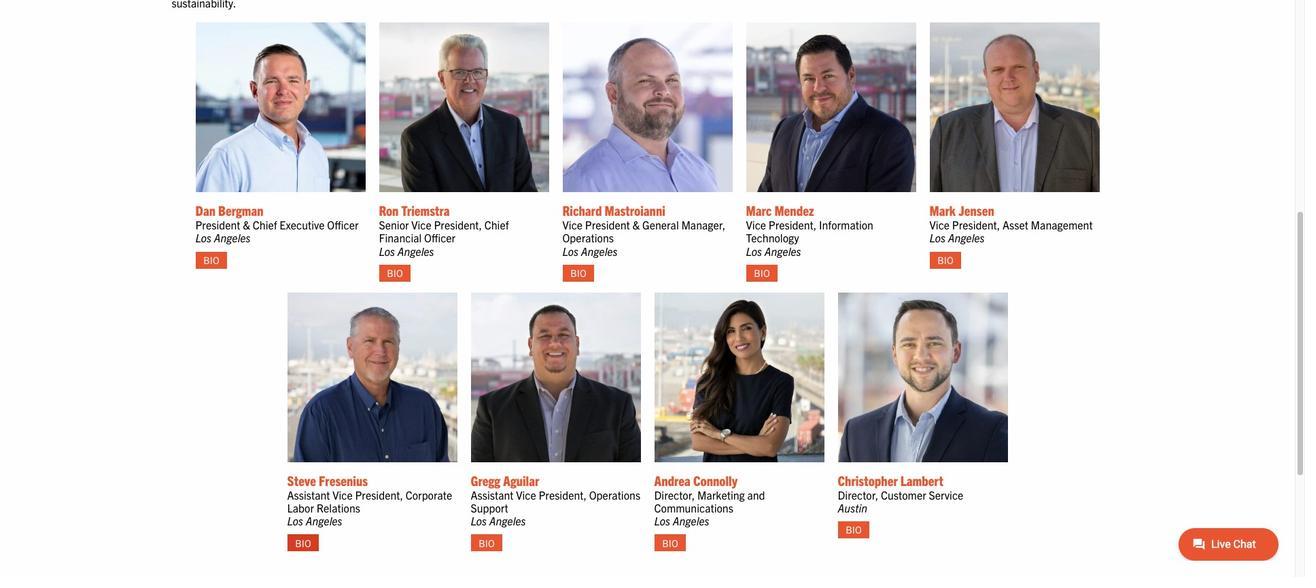 Task type: describe. For each thing, give the bounding box(es) containing it.
bio for richard
[[571, 267, 586, 279]]

gregg
[[471, 472, 500, 489]]

bio link for andrea
[[654, 535, 686, 552]]

corporate
[[406, 489, 452, 502]]

andrea connolly director, marketing and communications los angeles
[[654, 472, 765, 528]]

aguilar
[[503, 472, 539, 489]]

bio link for gregg
[[471, 535, 503, 552]]

angeles inside gregg aguilar assistant vice president, operations support los angeles
[[489, 515, 526, 528]]

los inside andrea connolly director, marketing and communications los angeles
[[654, 515, 670, 528]]

los inside dan bergman president & chief executive officer los angeles
[[195, 231, 212, 245]]

bio link for christopher
[[838, 522, 870, 539]]

bio link for ron
[[379, 265, 411, 282]]

director, for andrea
[[654, 489, 695, 502]]

marc mendez vice president, information technology los angeles
[[746, 202, 873, 258]]

ron
[[379, 202, 399, 219]]

andrea
[[654, 472, 691, 489]]

vice inside ron triemstra senior vice president, chief financial officer los angeles
[[411, 218, 432, 232]]

asset
[[1003, 218, 1028, 232]]

bio for gregg
[[479, 537, 495, 550]]

triemstra
[[401, 202, 450, 219]]

angeles inside marc mendez vice president, information technology los angeles
[[765, 244, 801, 258]]

angeles inside dan bergman president & chief executive officer los angeles
[[214, 231, 251, 245]]

president, for gregg aguilar
[[539, 489, 587, 502]]

chief inside dan bergman president & chief executive officer los angeles
[[253, 218, 277, 232]]

dan bergman president & chief executive officer los angeles
[[195, 202, 359, 245]]

austin
[[838, 502, 867, 515]]

connolly
[[693, 472, 738, 489]]

vice inside "steve fresenius assistant vice president, corporate labor relations los angeles"
[[333, 489, 353, 502]]

support
[[471, 502, 508, 515]]

angeles inside richard mastroianni vice president & general manager, operations los angeles
[[581, 244, 618, 258]]

manager,
[[681, 218, 725, 232]]

labor
[[287, 502, 314, 515]]

marketing
[[697, 489, 745, 502]]

relations
[[317, 502, 360, 515]]

president inside richard mastroianni vice president & general manager, operations los angeles
[[585, 218, 630, 232]]

information
[[819, 218, 873, 232]]

bio link for mark
[[930, 252, 961, 269]]

financial
[[379, 231, 422, 245]]

service
[[929, 489, 963, 502]]

mark jensen vice president, asset management los angeles
[[930, 202, 1093, 245]]

president, for steve fresenius
[[355, 489, 403, 502]]

vice inside richard mastroianni vice president & general manager, operations los angeles
[[562, 218, 583, 232]]

steve
[[287, 472, 316, 489]]

mastroianni
[[605, 202, 665, 219]]

and
[[747, 489, 765, 502]]

operations inside gregg aguilar assistant vice president, operations support los angeles
[[589, 489, 640, 502]]

general
[[642, 218, 679, 232]]

operations inside richard mastroianni vice president & general manager, operations los angeles
[[562, 231, 614, 245]]

fresenius
[[319, 472, 368, 489]]



Task type: locate. For each thing, give the bounding box(es) containing it.
bio for ron
[[387, 267, 403, 279]]

dan
[[195, 202, 215, 219]]

los inside richard mastroianni vice president & general manager, operations los angeles
[[562, 244, 579, 258]]

0 horizontal spatial president
[[195, 218, 240, 232]]

bio for christopher
[[846, 524, 862, 537]]

angeles down fresenius
[[306, 515, 342, 528]]

vice
[[411, 218, 432, 232], [562, 218, 583, 232], [746, 218, 766, 232], [930, 218, 950, 232], [333, 489, 353, 502], [516, 489, 536, 502]]

& left general
[[632, 218, 640, 232]]

president,
[[434, 218, 482, 232], [769, 218, 817, 232], [952, 218, 1000, 232], [355, 489, 403, 502], [539, 489, 587, 502]]

angeles
[[214, 231, 251, 245], [948, 231, 985, 245], [398, 244, 434, 258], [581, 244, 618, 258], [765, 244, 801, 258], [306, 515, 342, 528], [489, 515, 526, 528], [673, 515, 709, 528]]

1 vertical spatial operations
[[589, 489, 640, 502]]

los inside ron triemstra senior vice president, chief financial officer los angeles
[[379, 244, 395, 258]]

director, left marketing
[[654, 489, 695, 502]]

bio for dan
[[203, 254, 219, 266]]

bio link for richard
[[562, 265, 594, 282]]

1 assistant from the left
[[287, 489, 330, 502]]

bio down communications
[[662, 537, 678, 550]]

christopher
[[838, 472, 898, 489]]

bio link for marc
[[746, 265, 778, 282]]

president, inside ron triemstra senior vice president, chief financial officer los angeles
[[434, 218, 482, 232]]

1 horizontal spatial assistant
[[471, 489, 514, 502]]

steve fresenius assistant vice president, corporate labor relations los angeles
[[287, 472, 452, 528]]

0 horizontal spatial &
[[243, 218, 250, 232]]

bio link down richard in the left top of the page
[[562, 265, 594, 282]]

director, left customer
[[838, 489, 878, 502]]

bio link down labor
[[287, 535, 319, 552]]

communications
[[654, 502, 733, 515]]

vice inside mark jensen vice president, asset management los angeles
[[930, 218, 950, 232]]

bio down technology
[[754, 267, 770, 279]]

los down andrea
[[654, 515, 670, 528]]

0 vertical spatial operations
[[562, 231, 614, 245]]

bio down the dan
[[203, 254, 219, 266]]

angeles down marketing
[[673, 515, 709, 528]]

bio link down "austin"
[[838, 522, 870, 539]]

chief
[[253, 218, 277, 232], [484, 218, 509, 232]]

los down steve
[[287, 515, 303, 528]]

operations down richard in the left top of the page
[[562, 231, 614, 245]]

operations
[[562, 231, 614, 245], [589, 489, 640, 502]]

2 director, from the left
[[838, 489, 878, 502]]

senior
[[379, 218, 409, 232]]

president, inside mark jensen vice president, asset management los angeles
[[952, 218, 1000, 232]]

bio down mark
[[938, 254, 953, 266]]

los inside gregg aguilar assistant vice president, operations support los angeles
[[471, 515, 487, 528]]

angeles inside mark jensen vice president, asset management los angeles
[[948, 231, 985, 245]]

vice left mastroianni
[[562, 218, 583, 232]]

&
[[243, 218, 250, 232], [632, 218, 640, 232]]

vice right steve
[[333, 489, 353, 502]]

los down marc on the top of page
[[746, 244, 762, 258]]

director, for christopher
[[838, 489, 878, 502]]

& right the dan
[[243, 218, 250, 232]]

bio link down mark
[[930, 252, 961, 269]]

assistant inside "steve fresenius assistant vice president, corporate labor relations los angeles"
[[287, 489, 330, 502]]

director,
[[654, 489, 695, 502], [838, 489, 878, 502]]

bio for steve
[[295, 537, 311, 550]]

vice left 'jensen'
[[930, 218, 950, 232]]

executive
[[280, 218, 325, 232]]

bio down "austin"
[[846, 524, 862, 537]]

jensen
[[958, 202, 994, 219]]

officer down triemstra on the top left
[[424, 231, 456, 245]]

1 & from the left
[[243, 218, 250, 232]]

angeles down 'jensen'
[[948, 231, 985, 245]]

mark
[[930, 202, 956, 219]]

bio down labor
[[295, 537, 311, 550]]

technology
[[746, 231, 799, 245]]

assistant for gregg
[[471, 489, 514, 502]]

angeles inside "steve fresenius assistant vice president, corporate labor relations los angeles"
[[306, 515, 342, 528]]

& inside dan bergman president & chief executive officer los angeles
[[243, 218, 250, 232]]

richard mastroianni vice president & general manager, operations los angeles
[[562, 202, 725, 258]]

1 director, from the left
[[654, 489, 695, 502]]

angeles down richard in the left top of the page
[[581, 244, 618, 258]]

customer
[[881, 489, 926, 502]]

operations left andrea
[[589, 489, 640, 502]]

lambert
[[901, 472, 943, 489]]

ron triemstra senior vice president, chief financial officer los angeles
[[379, 202, 509, 258]]

vice right support
[[516, 489, 536, 502]]

2 chief from the left
[[484, 218, 509, 232]]

gregg aguilar assistant vice president, operations support los angeles
[[471, 472, 640, 528]]

angeles down senior
[[398, 244, 434, 258]]

president inside dan bergman president & chief executive officer los angeles
[[195, 218, 240, 232]]

los
[[195, 231, 212, 245], [930, 231, 946, 245], [379, 244, 395, 258], [562, 244, 579, 258], [746, 244, 762, 258], [287, 515, 303, 528], [471, 515, 487, 528], [654, 515, 670, 528]]

director, inside christopher lambert director, customer service austin
[[838, 489, 878, 502]]

0 horizontal spatial director,
[[654, 489, 695, 502]]

bio link down communications
[[654, 535, 686, 552]]

assistant
[[287, 489, 330, 502], [471, 489, 514, 502]]

vice inside gregg aguilar assistant vice president, operations support los angeles
[[516, 489, 536, 502]]

1 president from the left
[[195, 218, 240, 232]]

bio link down technology
[[746, 265, 778, 282]]

richard
[[562, 202, 602, 219]]

marc
[[746, 202, 772, 219]]

bio for mark
[[938, 254, 953, 266]]

main content containing dan bergman
[[158, 0, 1137, 563]]

angeles down "aguilar"
[[489, 515, 526, 528]]

los down richard in the left top of the page
[[562, 244, 579, 258]]

president
[[195, 218, 240, 232], [585, 218, 630, 232]]

bergman
[[218, 202, 263, 219]]

bio link down support
[[471, 535, 503, 552]]

president, inside marc mendez vice president, information technology los angeles
[[769, 218, 817, 232]]

los down gregg
[[471, 515, 487, 528]]

christopher lambert director, customer service austin
[[838, 472, 963, 515]]

angeles down mendez on the top right
[[765, 244, 801, 258]]

0 horizontal spatial officer
[[327, 218, 359, 232]]

officer inside ron triemstra senior vice president, chief financial officer los angeles
[[424, 231, 456, 245]]

mendez
[[775, 202, 814, 219]]

bio
[[203, 254, 219, 266], [938, 254, 953, 266], [387, 267, 403, 279], [571, 267, 586, 279], [754, 267, 770, 279], [846, 524, 862, 537], [295, 537, 311, 550], [479, 537, 495, 550], [662, 537, 678, 550]]

angeles inside ron triemstra senior vice president, chief financial officer los angeles
[[398, 244, 434, 258]]

director, inside andrea connolly director, marketing and communications los angeles
[[654, 489, 695, 502]]

bio down richard in the left top of the page
[[571, 267, 586, 279]]

vice right senior
[[411, 218, 432, 232]]

bio down support
[[479, 537, 495, 550]]

officer
[[327, 218, 359, 232], [424, 231, 456, 245]]

0 horizontal spatial chief
[[253, 218, 277, 232]]

los inside "steve fresenius assistant vice president, corporate labor relations los angeles"
[[287, 515, 303, 528]]

1 horizontal spatial director,
[[838, 489, 878, 502]]

1 horizontal spatial president
[[585, 218, 630, 232]]

management
[[1031, 218, 1093, 232]]

bio for marc
[[754, 267, 770, 279]]

1 horizontal spatial officer
[[424, 231, 456, 245]]

angeles inside andrea connolly director, marketing and communications los angeles
[[673, 515, 709, 528]]

bio link for steve
[[287, 535, 319, 552]]

main content
[[158, 0, 1137, 563]]

bio for andrea
[[662, 537, 678, 550]]

2 & from the left
[[632, 218, 640, 232]]

los inside marc mendez vice president, information technology los angeles
[[746, 244, 762, 258]]

los down the dan
[[195, 231, 212, 245]]

1 chief from the left
[[253, 218, 277, 232]]

bio link for dan
[[195, 252, 227, 269]]

officer right executive
[[327, 218, 359, 232]]

president, inside "steve fresenius assistant vice president, corporate labor relations los angeles"
[[355, 489, 403, 502]]

& inside richard mastroianni vice president & general manager, operations los angeles
[[632, 218, 640, 232]]

los inside mark jensen vice president, asset management los angeles
[[930, 231, 946, 245]]

assistant inside gregg aguilar assistant vice president, operations support los angeles
[[471, 489, 514, 502]]

bio link down the dan
[[195, 252, 227, 269]]

officer inside dan bergman president & chief executive officer los angeles
[[327, 218, 359, 232]]

vice inside marc mendez vice president, information technology los angeles
[[746, 218, 766, 232]]

chief inside ron triemstra senior vice president, chief financial officer los angeles
[[484, 218, 509, 232]]

1 horizontal spatial chief
[[484, 218, 509, 232]]

vice left mendez on the top right
[[746, 218, 766, 232]]

angeles down bergman
[[214, 231, 251, 245]]

president, for ron triemstra
[[434, 218, 482, 232]]

los down senior
[[379, 244, 395, 258]]

bio down financial
[[387, 267, 403, 279]]

2 assistant from the left
[[471, 489, 514, 502]]

president, inside gregg aguilar assistant vice president, operations support los angeles
[[539, 489, 587, 502]]

1 horizontal spatial &
[[632, 218, 640, 232]]

assistant for steve
[[287, 489, 330, 502]]

bio link
[[195, 252, 227, 269], [930, 252, 961, 269], [379, 265, 411, 282], [562, 265, 594, 282], [746, 265, 778, 282], [838, 522, 870, 539], [287, 535, 319, 552], [471, 535, 503, 552], [654, 535, 686, 552]]

bio link down financial
[[379, 265, 411, 282]]

los down mark
[[930, 231, 946, 245]]

2 president from the left
[[585, 218, 630, 232]]

0 horizontal spatial assistant
[[287, 489, 330, 502]]



Task type: vqa. For each thing, say whether or not it's contained in the screenshot.
Officer to the right
yes



